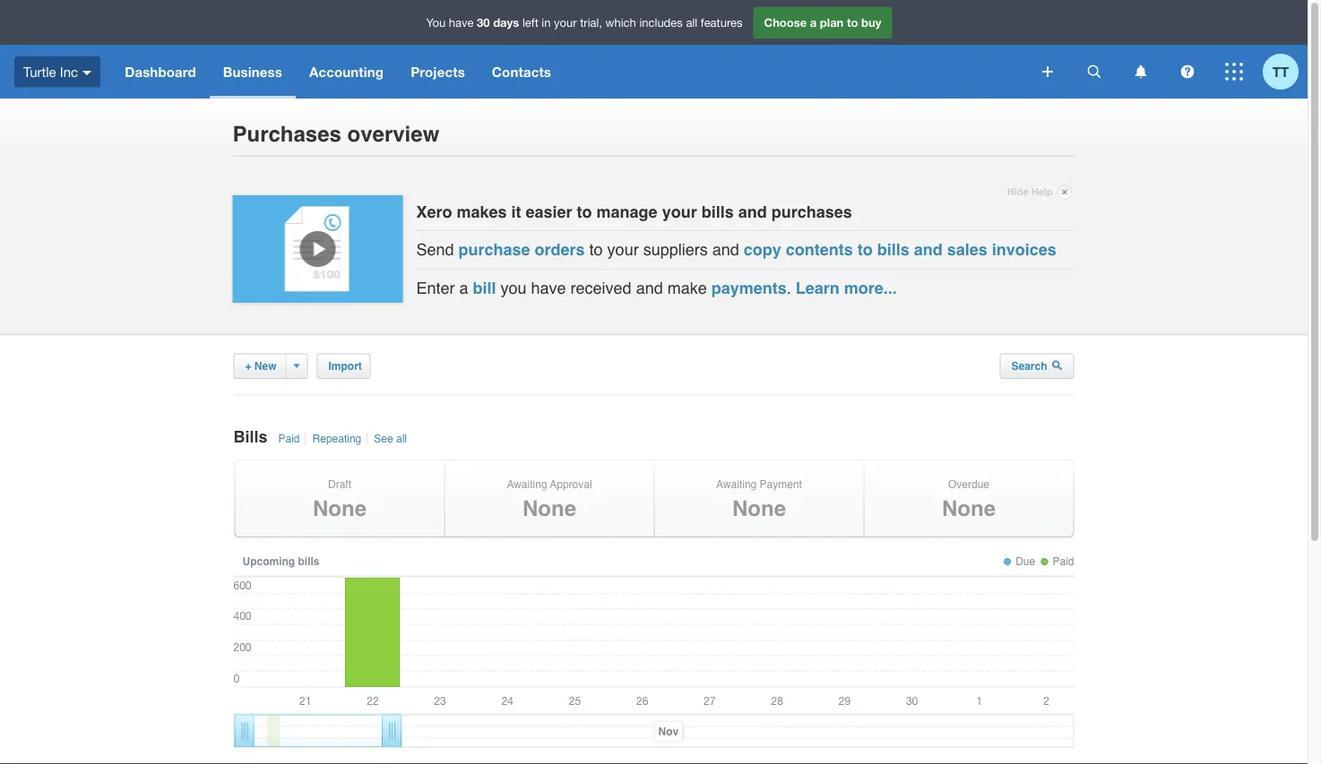 Task type: describe. For each thing, give the bounding box(es) containing it.
awaiting for awaiting approval none
[[507, 479, 547, 491]]

purchases overview
[[233, 122, 439, 146]]

left
[[522, 15, 538, 29]]

you
[[501, 279, 527, 297]]

accounting button
[[296, 45, 397, 99]]

orders
[[535, 241, 585, 259]]

import
[[329, 360, 362, 372]]

includes
[[639, 15, 683, 29]]

banner containing dashboard
[[0, 0, 1308, 99]]

purchases
[[233, 122, 341, 146]]

features
[[701, 15, 743, 29]]

send
[[416, 241, 454, 259]]

it
[[511, 203, 521, 221]]

copy                 contents to bills and sales invoices link
[[744, 241, 1057, 259]]

bills
[[233, 427, 272, 446]]

+ new link
[[233, 353, 308, 379]]

upcoming
[[242, 556, 295, 568]]

search link
[[1000, 353, 1074, 379]]

bill
[[473, 279, 496, 297]]

make
[[667, 279, 707, 297]]

enter a bill you have received and make payments . learn more...
[[416, 279, 897, 297]]

0 horizontal spatial all
[[396, 432, 407, 445]]

awaiting payment none
[[716, 479, 802, 521]]

received
[[571, 279, 632, 297]]

to up more...
[[858, 241, 873, 259]]

contacts
[[492, 64, 551, 80]]

see
[[374, 432, 393, 445]]

due
[[1016, 556, 1035, 568]]

see all
[[374, 432, 407, 445]]

hide help link
[[1007, 182, 1072, 203]]

makes
[[457, 203, 507, 221]]

all inside banner
[[686, 15, 697, 29]]

hide help
[[1007, 186, 1053, 198]]

you
[[426, 15, 446, 29]]

1 horizontal spatial bills
[[701, 203, 734, 221]]

payment
[[760, 479, 802, 491]]

and up copy
[[738, 203, 767, 221]]

to right easier
[[577, 203, 592, 221]]

manage
[[597, 203, 658, 221]]

svg image inside turtle inc popup button
[[83, 71, 92, 75]]

a for enter
[[459, 279, 468, 297]]

import link
[[317, 353, 371, 379]]

+
[[245, 360, 251, 372]]

repeating link
[[311, 432, 368, 445]]

search
[[1011, 360, 1050, 372]]

awaiting approval none
[[507, 479, 592, 521]]

2 vertical spatial your
[[607, 241, 639, 259]]

learn
[[796, 279, 840, 297]]

xero makes it easier to manage your bills and purchases
[[416, 203, 852, 221]]

turtle inc
[[23, 64, 78, 80]]

choose
[[764, 15, 807, 29]]

1 vertical spatial have
[[531, 279, 566, 297]]

have inside banner
[[449, 15, 474, 29]]

payments link
[[711, 279, 787, 297]]

awaiting for awaiting payment none
[[716, 479, 757, 491]]

overview
[[347, 122, 439, 146]]

sales
[[947, 241, 988, 259]]

0 horizontal spatial bills
[[298, 556, 320, 568]]

tt button
[[1263, 45, 1308, 99]]

draft
[[328, 479, 351, 491]]

enter
[[416, 279, 455, 297]]

suppliers
[[643, 241, 708, 259]]

none inside the awaiting payment none
[[732, 496, 786, 521]]



Task type: locate. For each thing, give the bounding box(es) containing it.
your down manage
[[607, 241, 639, 259]]

and left make
[[636, 279, 663, 297]]

purchase
[[458, 241, 530, 259]]

projects button
[[397, 45, 478, 99]]

0 vertical spatial paid
[[278, 432, 300, 445]]

bill link
[[473, 279, 496, 297]]

hide
[[1007, 186, 1029, 198]]

1 horizontal spatial awaiting
[[716, 479, 757, 491]]

overdue
[[948, 479, 990, 491]]

business button
[[210, 45, 296, 99]]

business
[[223, 64, 282, 80]]

navigation inside banner
[[111, 45, 1030, 99]]

dashboard
[[125, 64, 196, 80]]

1 none from the left
[[313, 496, 367, 521]]

a for choose
[[810, 15, 817, 29]]

none down draft
[[313, 496, 367, 521]]

0 horizontal spatial have
[[449, 15, 474, 29]]

0 vertical spatial your
[[554, 15, 577, 29]]

awaiting inside the awaiting payment none
[[716, 479, 757, 491]]

navigation
[[111, 45, 1030, 99]]

search image
[[1052, 360, 1063, 371]]

1 horizontal spatial have
[[531, 279, 566, 297]]

all left features
[[686, 15, 697, 29]]

to right orders
[[589, 241, 603, 259]]

projects
[[411, 64, 465, 80]]

all right see
[[396, 432, 407, 445]]

a left the plan on the right
[[810, 15, 817, 29]]

have right you
[[531, 279, 566, 297]]

inc
[[60, 64, 78, 80]]

none inside awaiting approval none
[[523, 496, 576, 521]]

.
[[787, 279, 791, 297]]

1 horizontal spatial your
[[607, 241, 639, 259]]

awaiting left payment in the bottom right of the page
[[716, 479, 757, 491]]

and left 'sales'
[[914, 241, 943, 259]]

awaiting
[[507, 479, 547, 491], [716, 479, 757, 491]]

2 horizontal spatial bills
[[877, 241, 909, 259]]

none down approval
[[523, 496, 576, 521]]

your for bills
[[662, 203, 697, 221]]

bills up more...
[[877, 241, 909, 259]]

1 vertical spatial your
[[662, 203, 697, 221]]

0 vertical spatial bills
[[701, 203, 734, 221]]

tt
[[1273, 64, 1289, 80]]

1 vertical spatial all
[[396, 432, 407, 445]]

your for trial,
[[554, 15, 577, 29]]

purchases
[[771, 203, 852, 221]]

none down payment in the bottom right of the page
[[732, 496, 786, 521]]

0 horizontal spatial your
[[554, 15, 577, 29]]

0 horizontal spatial a
[[459, 279, 468, 297]]

all
[[686, 15, 697, 29], [396, 432, 407, 445]]

see all link
[[372, 432, 411, 445]]

repeating
[[312, 432, 361, 445]]

upcoming bills
[[242, 556, 320, 568]]

0 horizontal spatial paid
[[278, 432, 300, 445]]

+ new
[[245, 360, 277, 372]]

30
[[477, 15, 490, 29]]

a left bill
[[459, 279, 468, 297]]

to inside banner
[[847, 15, 858, 29]]

1 horizontal spatial paid
[[1053, 556, 1074, 568]]

paid right bills at the bottom of the page
[[278, 432, 300, 445]]

have
[[449, 15, 474, 29], [531, 279, 566, 297]]

turtle inc button
[[0, 45, 111, 99]]

paid link
[[277, 432, 306, 445]]

trial,
[[580, 15, 602, 29]]

a
[[810, 15, 817, 29], [459, 279, 468, 297]]

svg image
[[1225, 63, 1243, 81], [1088, 65, 1101, 78], [1135, 65, 1147, 78], [1181, 65, 1194, 78], [83, 71, 92, 75]]

2 horizontal spatial your
[[662, 203, 697, 221]]

payments
[[711, 279, 787, 297]]

purchase orders link
[[458, 241, 585, 259]]

paid
[[278, 432, 300, 445], [1053, 556, 1074, 568]]

you have 30 days left in your trial, which includes all features
[[426, 15, 743, 29]]

plan
[[820, 15, 844, 29]]

1 vertical spatial paid
[[1053, 556, 1074, 568]]

learn more... link
[[796, 279, 897, 297]]

a inside banner
[[810, 15, 817, 29]]

0 horizontal spatial awaiting
[[507, 479, 547, 491]]

your
[[554, 15, 577, 29], [662, 203, 697, 221], [607, 241, 639, 259]]

0 vertical spatial a
[[810, 15, 817, 29]]

and left copy
[[712, 241, 739, 259]]

awaiting left approval
[[507, 479, 547, 491]]

approval
[[550, 479, 592, 491]]

your right in
[[554, 15, 577, 29]]

4 none from the left
[[942, 496, 996, 521]]

bills right the upcoming
[[298, 556, 320, 568]]

accounting
[[309, 64, 384, 80]]

turtle
[[23, 64, 56, 80]]

in
[[542, 15, 551, 29]]

1 horizontal spatial all
[[686, 15, 697, 29]]

navigation containing dashboard
[[111, 45, 1030, 99]]

choose a plan to buy
[[764, 15, 881, 29]]

none down overdue
[[942, 496, 996, 521]]

contacts button
[[478, 45, 565, 99]]

dashboard link
[[111, 45, 210, 99]]

1 vertical spatial bills
[[877, 241, 909, 259]]

new
[[254, 360, 277, 372]]

0 vertical spatial have
[[449, 15, 474, 29]]

more...
[[844, 279, 897, 297]]

to
[[847, 15, 858, 29], [577, 203, 592, 221], [589, 241, 603, 259], [858, 241, 873, 259]]

days
[[493, 15, 519, 29]]

3 none from the left
[[732, 496, 786, 521]]

and
[[738, 203, 767, 221], [712, 241, 739, 259], [914, 241, 943, 259], [636, 279, 663, 297]]

send purchase orders to your suppliers and copy                 contents to bills and sales invoices
[[416, 241, 1057, 259]]

2 awaiting from the left
[[716, 479, 757, 491]]

1 awaiting from the left
[[507, 479, 547, 491]]

2 vertical spatial bills
[[298, 556, 320, 568]]

easier
[[526, 203, 572, 221]]

your up "suppliers"
[[662, 203, 697, 221]]

copy
[[744, 241, 781, 259]]

help
[[1031, 186, 1053, 198]]

bills
[[701, 203, 734, 221], [877, 241, 909, 259], [298, 556, 320, 568]]

awaiting inside awaiting approval none
[[507, 479, 547, 491]]

have left the 30
[[449, 15, 474, 29]]

0 vertical spatial all
[[686, 15, 697, 29]]

overdue none
[[942, 479, 996, 521]]

contents
[[786, 241, 853, 259]]

1 horizontal spatial a
[[810, 15, 817, 29]]

draft none
[[313, 479, 367, 521]]

banner
[[0, 0, 1308, 99]]

buy
[[861, 15, 881, 29]]

xero
[[416, 203, 452, 221]]

invoices
[[992, 241, 1057, 259]]

svg image
[[1042, 66, 1053, 77]]

paid right due
[[1053, 556, 1074, 568]]

2 none from the left
[[523, 496, 576, 521]]

1 vertical spatial a
[[459, 279, 468, 297]]

to left the "buy"
[[847, 15, 858, 29]]

which
[[606, 15, 636, 29]]

bills up send purchase orders to your suppliers and copy                 contents to bills and sales invoices
[[701, 203, 734, 221]]



Task type: vqa. For each thing, say whether or not it's contained in the screenshot.
all to the left
yes



